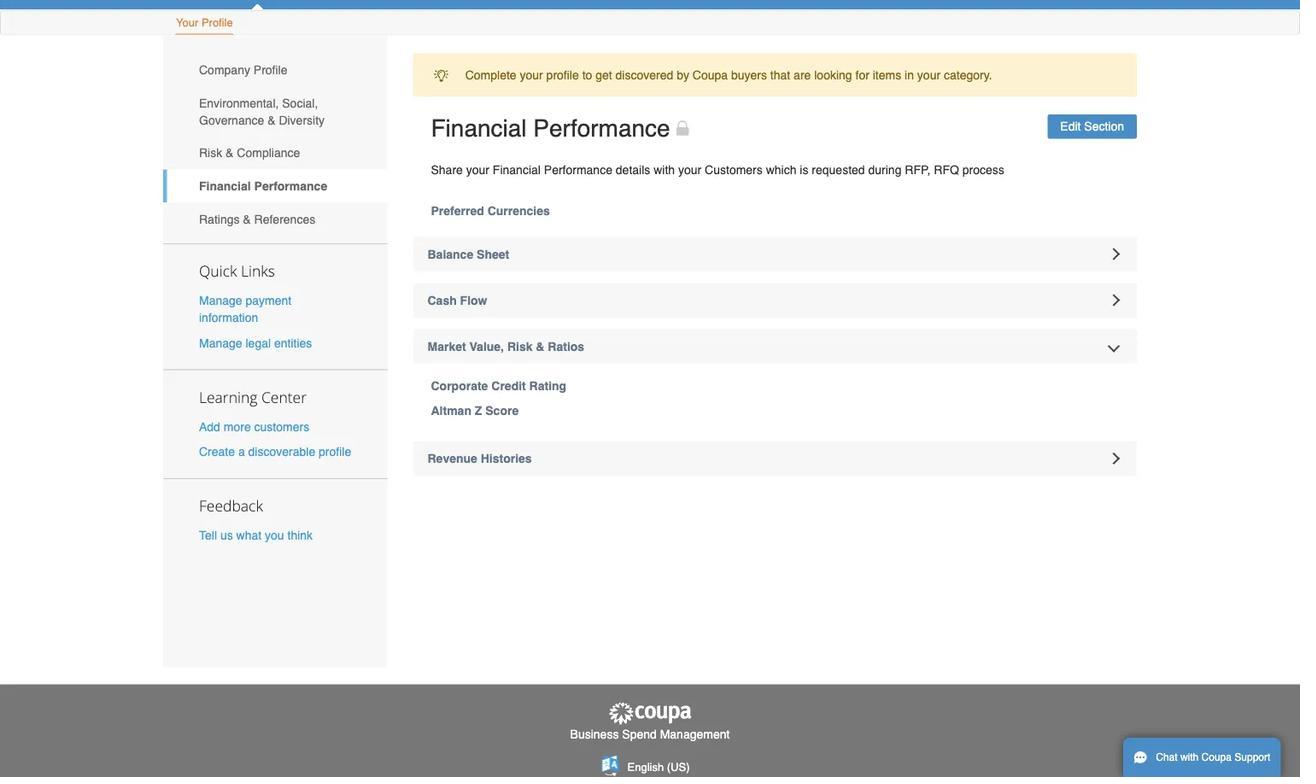 Task type: locate. For each thing, give the bounding box(es) containing it.
by
[[677, 68, 690, 82]]

cash
[[428, 294, 457, 307]]

financial up ratings
[[199, 179, 251, 193]]

governance
[[199, 113, 264, 127]]

value,
[[470, 340, 504, 353]]

you
[[265, 529, 284, 543]]

1 vertical spatial coupa
[[1202, 752, 1233, 764]]

what
[[236, 529, 262, 543]]

payment
[[246, 294, 292, 308]]

profile for company profile
[[254, 63, 288, 77]]

1 horizontal spatial risk
[[508, 340, 533, 353]]

financial up share
[[431, 115, 527, 142]]

coupa inside alert
[[693, 68, 728, 82]]

for
[[856, 68, 870, 82]]

manage legal entities link
[[199, 336, 312, 350]]

which
[[766, 163, 797, 177]]

histories
[[481, 452, 532, 466]]

legal
[[246, 336, 271, 350]]

0 horizontal spatial financial performance
[[199, 179, 328, 193]]

0 horizontal spatial coupa
[[693, 68, 728, 82]]

0 horizontal spatial profile
[[319, 445, 351, 459]]

support
[[1235, 752, 1271, 764]]

complete
[[466, 68, 517, 82]]

cash flow button
[[413, 283, 1138, 318]]

&
[[268, 113, 276, 127], [226, 146, 234, 160], [243, 212, 251, 226], [536, 340, 545, 353]]

complete your profile to get discovered by coupa buyers that are looking for items in your category.
[[466, 68, 993, 82]]

0 vertical spatial profile
[[547, 68, 579, 82]]

market value, risk & ratios button
[[413, 330, 1138, 364]]

edit section
[[1061, 120, 1125, 134]]

manage payment information link
[[199, 294, 292, 325]]

profile right discoverable
[[319, 445, 351, 459]]

your
[[176, 16, 199, 29]]

details
[[616, 163, 651, 177]]

1 vertical spatial financial performance
[[199, 179, 328, 193]]

1 manage from the top
[[199, 294, 242, 308]]

your left customers on the top right
[[679, 163, 702, 177]]

risk right value,
[[508, 340, 533, 353]]

& inside environmental, social, governance & diversity
[[268, 113, 276, 127]]

2 manage from the top
[[199, 336, 242, 350]]

financial up currencies
[[493, 163, 541, 177]]

profile right your
[[202, 16, 233, 29]]

1 vertical spatial profile
[[254, 63, 288, 77]]

financial
[[431, 115, 527, 142], [493, 163, 541, 177], [199, 179, 251, 193]]

coupa
[[693, 68, 728, 82], [1202, 752, 1233, 764]]

1 vertical spatial manage
[[199, 336, 242, 350]]

risk down governance
[[199, 146, 222, 160]]

business
[[571, 728, 619, 742]]

1 horizontal spatial with
[[1181, 752, 1199, 764]]

1 horizontal spatial financial performance
[[431, 115, 671, 142]]

your right in
[[918, 68, 941, 82]]

profile left to
[[547, 68, 579, 82]]

rfp,
[[905, 163, 931, 177]]

manage down information
[[199, 336, 242, 350]]

profile inside complete your profile to get discovered by coupa buyers that are looking for items in your category. alert
[[547, 68, 579, 82]]

0 vertical spatial profile
[[202, 16, 233, 29]]

cash flow
[[428, 294, 488, 307]]

is
[[800, 163, 809, 177]]

balance sheet heading
[[413, 237, 1138, 271]]

2 vertical spatial performance
[[254, 179, 328, 193]]

corporate credit rating
[[431, 379, 567, 393]]

performance up references
[[254, 179, 328, 193]]

profile
[[202, 16, 233, 29], [254, 63, 288, 77]]

company profile link
[[163, 53, 388, 86]]

during
[[869, 163, 902, 177]]

balance sheet button
[[413, 237, 1138, 271]]

0 vertical spatial manage
[[199, 294, 242, 308]]

0 vertical spatial financial performance
[[431, 115, 671, 142]]

preferred currencies
[[431, 204, 550, 218]]

profile
[[547, 68, 579, 82], [319, 445, 351, 459]]

0 vertical spatial financial
[[431, 115, 527, 142]]

performance left details
[[544, 163, 613, 177]]

1 vertical spatial risk
[[508, 340, 533, 353]]

are
[[794, 68, 811, 82]]

z
[[475, 404, 482, 418]]

1 horizontal spatial coupa
[[1202, 752, 1233, 764]]

manage
[[199, 294, 242, 308], [199, 336, 242, 350]]

ratings
[[199, 212, 240, 226]]

chat with coupa support
[[1157, 752, 1271, 764]]

coupa left support
[[1202, 752, 1233, 764]]

requested
[[812, 163, 866, 177]]

profile for your profile
[[202, 16, 233, 29]]

currencies
[[488, 204, 550, 218]]

manage up information
[[199, 294, 242, 308]]

performance up details
[[534, 115, 671, 142]]

feedback
[[199, 496, 263, 516]]

flow
[[460, 294, 488, 307]]

corporate
[[431, 379, 488, 393]]

(us)
[[667, 761, 690, 774]]

financial performance down to
[[431, 115, 671, 142]]

with right details
[[654, 163, 675, 177]]

manage for manage legal entities
[[199, 336, 242, 350]]

compliance
[[237, 146, 300, 160]]

financial performance down compliance
[[199, 179, 328, 193]]

complete your profile to get discovered by coupa buyers that are looking for items in your category. alert
[[413, 53, 1138, 97]]

coupa right by
[[693, 68, 728, 82]]

1 horizontal spatial profile
[[547, 68, 579, 82]]

1 horizontal spatial profile
[[254, 63, 288, 77]]

0 vertical spatial coupa
[[693, 68, 728, 82]]

& left ratios
[[536, 340, 545, 353]]

environmental, social, governance & diversity
[[199, 96, 325, 127]]

1 vertical spatial with
[[1181, 752, 1199, 764]]

0 horizontal spatial profile
[[202, 16, 233, 29]]

learning center
[[199, 387, 307, 407]]

risk & compliance
[[199, 146, 300, 160]]

balance sheet
[[428, 247, 510, 261]]

preferred
[[431, 204, 484, 218]]

with inside button
[[1181, 752, 1199, 764]]

0 vertical spatial performance
[[534, 115, 671, 142]]

revenue
[[428, 452, 478, 466]]

0 horizontal spatial risk
[[199, 146, 222, 160]]

tell us what you think button
[[199, 527, 313, 544]]

section
[[1085, 120, 1125, 134]]

your
[[520, 68, 543, 82], [918, 68, 941, 82], [466, 163, 490, 177], [679, 163, 702, 177]]

in
[[905, 68, 915, 82]]

with right chat
[[1181, 752, 1199, 764]]

english (us)
[[628, 761, 690, 774]]

0 vertical spatial with
[[654, 163, 675, 177]]

& left 'diversity'
[[268, 113, 276, 127]]

category.
[[944, 68, 993, 82]]

manage inside manage payment information
[[199, 294, 242, 308]]

your right share
[[466, 163, 490, 177]]

profile up environmental, social, governance & diversity 'link'
[[254, 63, 288, 77]]



Task type: describe. For each thing, give the bounding box(es) containing it.
us
[[220, 529, 233, 543]]

chat
[[1157, 752, 1178, 764]]

create
[[199, 445, 235, 459]]

risk & compliance link
[[163, 137, 388, 170]]

altman
[[431, 404, 472, 418]]

a
[[238, 445, 245, 459]]

items
[[873, 68, 902, 82]]

chat with coupa support button
[[1124, 739, 1282, 778]]

credit
[[492, 379, 526, 393]]

think
[[288, 529, 313, 543]]

2 vertical spatial financial
[[199, 179, 251, 193]]

market value, risk & ratios heading
[[413, 330, 1138, 364]]

create a discoverable profile
[[199, 445, 351, 459]]

business spend management
[[571, 728, 730, 742]]

your profile
[[176, 16, 233, 29]]

english
[[628, 761, 664, 774]]

0 vertical spatial risk
[[199, 146, 222, 160]]

revenue histories
[[428, 452, 532, 466]]

get
[[596, 68, 613, 82]]

1 vertical spatial profile
[[319, 445, 351, 459]]

environmental,
[[199, 96, 279, 110]]

& inside dropdown button
[[536, 340, 545, 353]]

add more customers link
[[199, 420, 310, 434]]

spend
[[623, 728, 657, 742]]

edit
[[1061, 120, 1082, 134]]

balance
[[428, 247, 474, 261]]

discovered
[[616, 68, 674, 82]]

discoverable
[[248, 445, 316, 459]]

edit section link
[[1048, 114, 1138, 139]]

0 horizontal spatial with
[[654, 163, 675, 177]]

share
[[431, 163, 463, 177]]

create a discoverable profile link
[[199, 445, 351, 459]]

tell
[[199, 529, 217, 543]]

share your financial performance details with your customers which is requested during rfp, rfq process
[[431, 163, 1005, 177]]

add
[[199, 420, 220, 434]]

1 vertical spatial financial
[[493, 163, 541, 177]]

manage legal entities
[[199, 336, 312, 350]]

ratings & references link
[[163, 203, 388, 236]]

customers
[[705, 163, 763, 177]]

& down governance
[[226, 146, 234, 160]]

financial performance link
[[163, 170, 388, 203]]

diversity
[[279, 113, 325, 127]]

links
[[241, 261, 275, 281]]

customers
[[254, 420, 310, 434]]

center
[[262, 387, 307, 407]]

process
[[963, 163, 1005, 177]]

environmental, social, governance & diversity link
[[163, 86, 388, 137]]

manage for manage payment information
[[199, 294, 242, 308]]

manage payment information
[[199, 294, 292, 325]]

rating
[[530, 379, 567, 393]]

performance inside financial performance link
[[254, 179, 328, 193]]

revenue histories heading
[[413, 442, 1138, 476]]

quick
[[199, 261, 237, 281]]

sheet
[[477, 247, 510, 261]]

1 vertical spatial performance
[[544, 163, 613, 177]]

tell us what you think
[[199, 529, 313, 543]]

your profile link
[[175, 12, 234, 35]]

cash flow heading
[[413, 283, 1138, 318]]

your right complete
[[520, 68, 543, 82]]

market value, risk & ratios
[[428, 340, 585, 353]]

score
[[486, 404, 519, 418]]

company profile
[[199, 63, 288, 77]]

buyers
[[732, 68, 768, 82]]

coupa inside button
[[1202, 752, 1233, 764]]

risk inside dropdown button
[[508, 340, 533, 353]]

quick links
[[199, 261, 275, 281]]

ratios
[[548, 340, 585, 353]]

entities
[[274, 336, 312, 350]]

management
[[660, 728, 730, 742]]

& right ratings
[[243, 212, 251, 226]]

company
[[199, 63, 250, 77]]

ratings & references
[[199, 212, 316, 226]]

social,
[[282, 96, 318, 110]]

rfq
[[934, 163, 960, 177]]

coupa supplier portal image
[[608, 702, 693, 726]]

references
[[254, 212, 316, 226]]

that
[[771, 68, 791, 82]]

add more customers
[[199, 420, 310, 434]]

more
[[224, 420, 251, 434]]

altman z score
[[431, 404, 519, 418]]

looking
[[815, 68, 853, 82]]



Task type: vqa. For each thing, say whether or not it's contained in the screenshot.
Financing
no



